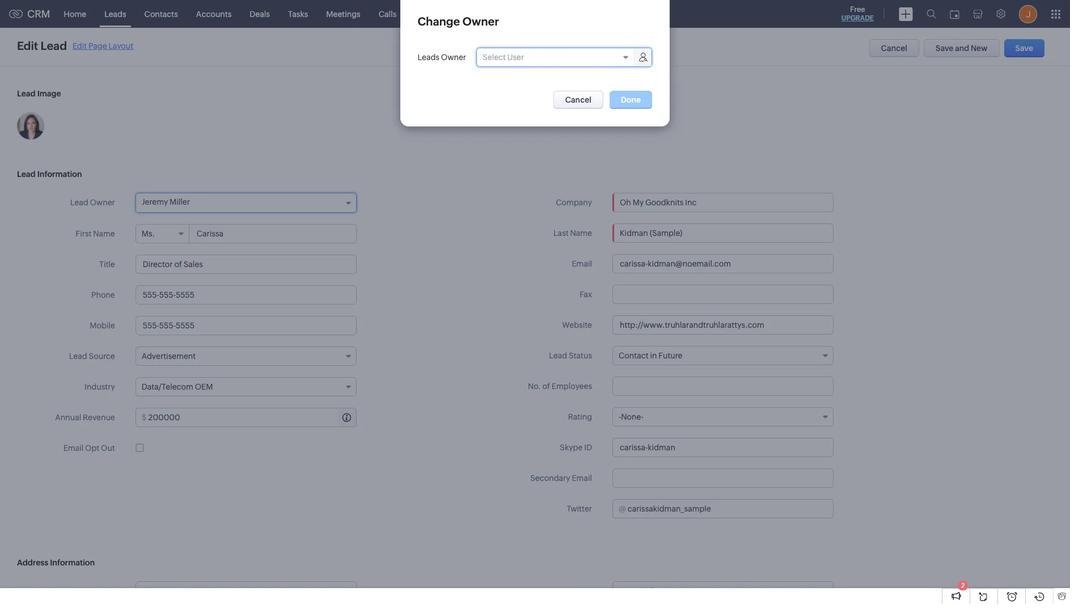 Task type: locate. For each thing, give the bounding box(es) containing it.
1 horizontal spatial name
[[571, 229, 592, 238]]

leads down change
[[418, 53, 440, 62]]

cancel button down create menu element
[[870, 39, 920, 57]]

1 save from the left
[[936, 44, 954, 53]]

1 vertical spatial owner
[[441, 53, 467, 62]]

2 vertical spatial owner
[[90, 198, 115, 207]]

lead
[[41, 39, 67, 52], [17, 89, 36, 98], [17, 170, 36, 179], [70, 198, 88, 207], [549, 351, 568, 360], [69, 352, 87, 361]]

email opt out
[[63, 444, 115, 453]]

edit left page
[[73, 41, 87, 50]]

leads owner
[[418, 53, 467, 62]]

information for address information
[[50, 558, 95, 567]]

0 vertical spatial cancel
[[882, 44, 908, 53]]

campaigns
[[462, 9, 504, 18]]

owner for change owner
[[463, 15, 499, 28]]

0 vertical spatial owner
[[463, 15, 499, 28]]

save button
[[1005, 39, 1045, 57]]

information up lead owner
[[37, 170, 82, 179]]

0 vertical spatial leads
[[104, 9, 126, 18]]

source
[[89, 352, 115, 361]]

lead status
[[549, 351, 592, 360]]

home link
[[55, 0, 95, 28]]

0 horizontal spatial name
[[93, 229, 115, 238]]

calendar image
[[951, 9, 960, 18]]

id
[[585, 443, 592, 452]]

name
[[571, 229, 592, 238], [93, 229, 115, 238]]

save inside button
[[1016, 44, 1034, 53]]

0 vertical spatial information
[[37, 170, 82, 179]]

meetings
[[326, 9, 361, 18]]

search image
[[927, 9, 937, 19]]

crm link
[[9, 8, 50, 20]]

deals link
[[241, 0, 279, 28]]

cancel button
[[870, 39, 920, 57], [554, 91, 604, 109]]

lead left source in the left of the page
[[69, 352, 87, 361]]

save inside button
[[936, 44, 954, 53]]

cancel down select user field
[[566, 95, 592, 104]]

1 vertical spatial leads
[[418, 53, 440, 62]]

lead for lead image
[[17, 89, 36, 98]]

0 horizontal spatial cancel
[[566, 95, 592, 104]]

title
[[99, 260, 115, 269]]

reports
[[415, 9, 444, 18]]

1 vertical spatial information
[[50, 558, 95, 567]]

leads link
[[95, 0, 135, 28]]

name for last name
[[571, 229, 592, 238]]

save for save and new
[[936, 44, 954, 53]]

image
[[37, 89, 61, 98]]

industry
[[85, 382, 115, 392]]

annual
[[55, 413, 81, 422]]

lead image
[[17, 89, 61, 98]]

1 horizontal spatial cancel button
[[870, 39, 920, 57]]

1 vertical spatial email
[[63, 444, 84, 453]]

edit page layout link
[[73, 41, 133, 50]]

None text field
[[135, 316, 357, 335], [613, 469, 834, 488], [613, 582, 834, 601], [135, 316, 357, 335], [613, 469, 834, 488], [613, 582, 834, 601]]

street
[[93, 587, 115, 596]]

lead for lead status
[[549, 351, 568, 360]]

save left the and
[[936, 44, 954, 53]]

meetings link
[[317, 0, 370, 28]]

name right "last"
[[571, 229, 592, 238]]

email
[[572, 259, 592, 268], [63, 444, 84, 453], [572, 474, 592, 483]]

email left opt
[[63, 444, 84, 453]]

0 horizontal spatial save
[[936, 44, 954, 53]]

first name
[[76, 229, 115, 238]]

1 horizontal spatial save
[[1016, 44, 1034, 53]]

secondary email
[[531, 474, 592, 483]]

lead left image
[[17, 89, 36, 98]]

0 horizontal spatial leads
[[104, 9, 126, 18]]

lead information
[[17, 170, 82, 179]]

cancel down create menu element
[[882, 44, 908, 53]]

change owner
[[418, 15, 499, 28]]

lead owner
[[70, 198, 115, 207]]

profile element
[[1013, 0, 1045, 28]]

last
[[554, 229, 569, 238]]

0 vertical spatial email
[[572, 259, 592, 268]]

layout
[[109, 41, 133, 50]]

1 horizontal spatial cancel
[[882, 44, 908, 53]]

cancel button down select user field
[[554, 91, 604, 109]]

lead left status
[[549, 351, 568, 360]]

email up twitter at the right bottom of the page
[[572, 474, 592, 483]]

profile image
[[1020, 5, 1038, 23]]

owner up first name
[[90, 198, 115, 207]]

mobile
[[90, 321, 115, 330]]

save and new
[[936, 44, 988, 53]]

1 horizontal spatial leads
[[418, 53, 440, 62]]

fax
[[580, 290, 592, 299]]

rating
[[568, 413, 592, 422]]

Select User field
[[477, 48, 652, 66]]

name right first at the top left
[[93, 229, 115, 238]]

skype id
[[560, 443, 592, 452]]

information
[[37, 170, 82, 179], [50, 558, 95, 567]]

owner down "change owner"
[[441, 53, 467, 62]]

employees
[[552, 382, 592, 391]]

email up fax
[[572, 259, 592, 268]]

0 horizontal spatial edit
[[17, 39, 38, 52]]

edit
[[17, 39, 38, 52], [73, 41, 87, 50]]

contacts
[[144, 9, 178, 18]]

1 vertical spatial cancel button
[[554, 91, 604, 109]]

phone
[[91, 291, 115, 300]]

leads up layout
[[104, 9, 126, 18]]

lead source
[[69, 352, 115, 361]]

2 save from the left
[[1016, 44, 1034, 53]]

owner up 'select'
[[463, 15, 499, 28]]

cancel
[[882, 44, 908, 53], [566, 95, 592, 104]]

website
[[563, 321, 592, 330]]

calls
[[379, 9, 397, 18]]

information right 'address' in the bottom left of the page
[[50, 558, 95, 567]]

skype
[[560, 443, 583, 452]]

owner
[[463, 15, 499, 28], [441, 53, 467, 62], [90, 198, 115, 207]]

save down profile image
[[1016, 44, 1034, 53]]

out
[[101, 444, 115, 453]]

1 vertical spatial cancel
[[566, 95, 592, 104]]

leads
[[104, 9, 126, 18], [418, 53, 440, 62]]

1 horizontal spatial edit
[[73, 41, 87, 50]]

lead up first at the top left
[[70, 198, 88, 207]]

accounts link
[[187, 0, 241, 28]]

no. of employees
[[528, 382, 592, 391]]

edit down crm link
[[17, 39, 38, 52]]

lead down image
[[17, 170, 36, 179]]

secondary
[[531, 474, 571, 483]]

select
[[483, 53, 506, 62]]

save
[[936, 44, 954, 53], [1016, 44, 1034, 53]]

edit lead edit page layout
[[17, 39, 133, 52]]

None text field
[[613, 224, 834, 243], [190, 225, 356, 243], [613, 254, 834, 274], [135, 255, 357, 274], [613, 285, 834, 304], [135, 285, 357, 305], [613, 316, 834, 335], [613, 377, 834, 396], [148, 409, 356, 427], [613, 438, 834, 457], [628, 500, 834, 518], [135, 582, 357, 601], [613, 224, 834, 243], [190, 225, 356, 243], [613, 254, 834, 274], [135, 255, 357, 274], [613, 285, 834, 304], [135, 285, 357, 305], [613, 316, 834, 335], [613, 377, 834, 396], [148, 409, 356, 427], [613, 438, 834, 457], [628, 500, 834, 518], [135, 582, 357, 601]]



Task type: describe. For each thing, give the bounding box(es) containing it.
status
[[569, 351, 592, 360]]

leads for leads
[[104, 9, 126, 18]]

upgrade
[[842, 14, 875, 22]]

free upgrade
[[842, 5, 875, 22]]

select user
[[483, 53, 524, 62]]

owner for leads owner
[[441, 53, 467, 62]]

crm
[[27, 8, 50, 20]]

save and new button
[[924, 39, 1000, 57]]

name for first name
[[93, 229, 115, 238]]

miller
[[170, 197, 190, 207]]

lead for lead owner
[[70, 198, 88, 207]]

free
[[851, 5, 866, 14]]

save for save
[[1016, 44, 1034, 53]]

tasks
[[288, 9, 308, 18]]

leads for leads owner
[[418, 53, 440, 62]]

0 vertical spatial cancel button
[[870, 39, 920, 57]]

lead down crm
[[41, 39, 67, 52]]

0 horizontal spatial cancel button
[[554, 91, 604, 109]]

owner for lead owner
[[90, 198, 115, 207]]

2
[[962, 582, 965, 589]]

company
[[556, 198, 592, 207]]

email for email
[[572, 259, 592, 268]]

edit inside edit lead edit page layout
[[73, 41, 87, 50]]

2 vertical spatial email
[[572, 474, 592, 483]]

last name
[[554, 229, 592, 238]]

deals
[[250, 9, 270, 18]]

image image
[[17, 112, 44, 140]]

and
[[956, 44, 970, 53]]

email for email opt out
[[63, 444, 84, 453]]

address information
[[17, 558, 95, 567]]

page
[[88, 41, 107, 50]]

jeremy miller
[[142, 197, 190, 207]]

tasks link
[[279, 0, 317, 28]]

lead for lead source
[[69, 352, 87, 361]]

campaigns link
[[453, 0, 513, 28]]

calls link
[[370, 0, 406, 28]]

twitter
[[567, 504, 592, 514]]

first
[[76, 229, 92, 238]]

new
[[972, 44, 988, 53]]

user
[[508, 53, 524, 62]]

information for lead information
[[37, 170, 82, 179]]

address
[[17, 558, 48, 567]]

accounts
[[196, 9, 232, 18]]

annual revenue
[[55, 413, 115, 422]]

create menu element
[[893, 0, 920, 28]]

contacts link
[[135, 0, 187, 28]]

city
[[578, 587, 592, 596]]

opt
[[85, 444, 99, 453]]

of
[[543, 382, 550, 391]]

search element
[[920, 0, 944, 28]]

no.
[[528, 382, 541, 391]]

reports link
[[406, 0, 453, 28]]

lead for lead information
[[17, 170, 36, 179]]

create menu image
[[899, 7, 914, 21]]

change
[[418, 15, 460, 28]]

jeremy
[[142, 197, 168, 207]]

revenue
[[83, 413, 115, 422]]

home
[[64, 9, 86, 18]]



Task type: vqa. For each thing, say whether or not it's contained in the screenshot.
"Save"
yes



